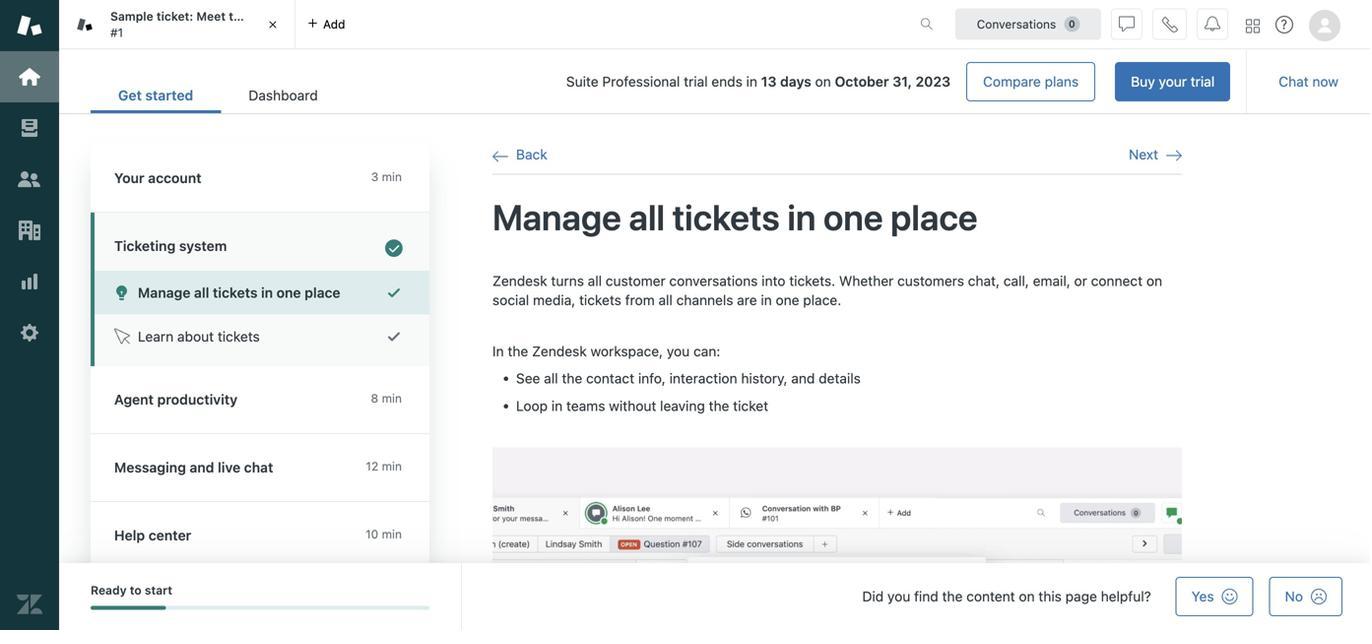 Task type: describe. For each thing, give the bounding box(es) containing it.
call,
[[1004, 273, 1029, 289]]

without
[[609, 398, 657, 414]]

add button
[[296, 0, 357, 48]]

chat now button
[[1263, 62, 1355, 101]]

compare plans button
[[967, 62, 1096, 101]]

manage inside button
[[138, 285, 191, 301]]

no button
[[1270, 577, 1343, 617]]

footer containing did you find the content on this page helpful?
[[59, 564, 1371, 631]]

progress bar image
[[91, 606, 166, 610]]

zendesk turns all customer conversations into tickets. whether customers chat, call, email, or connect on social media, tickets from all channels are in one place.
[[493, 273, 1163, 309]]

3
[[371, 170, 379, 184]]

12 min
[[366, 460, 402, 473]]

zendesk image
[[17, 592, 42, 618]]

manage all tickets in one place button
[[95, 271, 430, 315]]

professional
[[602, 73, 680, 90]]

manage inside content-title region
[[493, 196, 622, 238]]

tickets inside manage all tickets in one place button
[[213, 285, 258, 301]]

your account
[[114, 170, 202, 186]]

the up teams
[[562, 370, 583, 387]]

region containing zendesk turns all customer conversations into tickets. whether customers chat, call, email, or connect on social media, tickets from all channels are in one place.
[[493, 272, 1182, 631]]

about
[[177, 329, 214, 345]]

manage all tickets in one place inside content-title region
[[493, 196, 978, 238]]

on inside zendesk turns all customer conversations into tickets. whether customers chat, call, email, or connect on social media, tickets from all channels are in one place.
[[1147, 273, 1163, 289]]

conversations button
[[956, 8, 1102, 40]]

ends
[[712, 73, 743, 90]]

agent productivity
[[114, 392, 238, 408]]

system
[[179, 238, 227, 254]]

buy
[[1131, 73, 1155, 90]]

min for your account
[[382, 170, 402, 184]]

meet
[[196, 9, 226, 23]]

agent
[[114, 392, 154, 408]]

the inside sample ticket: meet the ticket #1
[[229, 9, 248, 23]]

3 min
[[371, 170, 402, 184]]

progress-bar progress bar
[[91, 606, 430, 610]]

on inside section
[[815, 73, 831, 90]]

tickets inside content-title region
[[673, 196, 780, 238]]

one inside zendesk turns all customer conversations into tickets. whether customers chat, call, email, or connect on social media, tickets from all channels are in one place.
[[776, 292, 800, 309]]

interaction
[[670, 370, 738, 387]]

plans
[[1045, 73, 1079, 90]]

yes
[[1192, 589, 1214, 605]]

live
[[218, 460, 241, 476]]

in
[[493, 343, 504, 359]]

#1
[[110, 26, 123, 39]]

your
[[1159, 73, 1187, 90]]

get started
[[118, 87, 193, 103]]

customers
[[898, 273, 965, 289]]

loop in teams without leaving the ticket
[[516, 398, 769, 414]]

ticketing
[[114, 238, 176, 254]]

see
[[516, 370, 540, 387]]

loop
[[516, 398, 548, 414]]

min for messaging and live chat
[[382, 460, 402, 473]]

history,
[[741, 370, 788, 387]]

ticket:
[[157, 9, 193, 23]]

0 horizontal spatial and
[[190, 460, 214, 476]]

1 vertical spatial zendesk
[[532, 343, 587, 359]]

8 min
[[371, 392, 402, 405]]

next
[[1129, 146, 1159, 163]]

compare plans
[[983, 73, 1079, 90]]

chat
[[1279, 73, 1309, 90]]

all inside content-title region
[[629, 196, 665, 238]]

social
[[493, 292, 529, 309]]

get help image
[[1276, 16, 1294, 33]]

into
[[762, 273, 786, 289]]

button displays agent's chat status as invisible. image
[[1119, 16, 1135, 32]]

ticket inside sample ticket: meet the ticket #1
[[251, 9, 284, 23]]

ticketing system button
[[91, 213, 426, 271]]

the inside footer
[[942, 589, 963, 605]]

learn
[[138, 329, 174, 345]]

ticketing system
[[114, 238, 227, 254]]

back
[[516, 146, 548, 163]]

10
[[366, 528, 379, 541]]

productivity
[[157, 392, 238, 408]]

customer
[[606, 273, 666, 289]]

no
[[1285, 589, 1304, 605]]

chat now
[[1279, 73, 1339, 90]]

main element
[[0, 0, 59, 631]]

views image
[[17, 115, 42, 141]]

customers image
[[17, 167, 42, 192]]

place inside button
[[305, 285, 341, 301]]

or
[[1075, 273, 1088, 289]]

are
[[737, 292, 757, 309]]

account
[[148, 170, 202, 186]]

content
[[967, 589, 1015, 605]]

in left 13
[[746, 73, 758, 90]]

you inside region
[[667, 343, 690, 359]]

section containing compare plans
[[361, 62, 1231, 101]]

video element
[[493, 448, 1182, 631]]

10 min
[[366, 528, 402, 541]]

leaving
[[660, 398, 705, 414]]

one inside button
[[277, 285, 301, 301]]

buy your trial button
[[1116, 62, 1231, 101]]

channels
[[677, 292, 734, 309]]

min for help center
[[382, 528, 402, 541]]

learn about tickets
[[138, 329, 260, 345]]

conversations
[[669, 273, 758, 289]]



Task type: locate. For each thing, give the bounding box(es) containing it.
reporting image
[[17, 269, 42, 295]]

details
[[819, 370, 861, 387]]

in inside button
[[261, 285, 273, 301]]

all up learn about tickets
[[194, 285, 209, 301]]

from
[[625, 292, 655, 309]]

manage all tickets in one place up conversations
[[493, 196, 978, 238]]

all right from
[[659, 292, 673, 309]]

tickets inside learn about tickets "button"
[[218, 329, 260, 345]]

0 vertical spatial place
[[891, 196, 978, 238]]

1 trial from the left
[[1191, 73, 1215, 90]]

0 vertical spatial on
[[815, 73, 831, 90]]

tickets up conversations
[[673, 196, 780, 238]]

all up customer
[[629, 196, 665, 238]]

2 vertical spatial on
[[1019, 589, 1035, 605]]

zendesk
[[493, 273, 548, 289], [532, 343, 587, 359]]

admin image
[[17, 320, 42, 346]]

zendesk support image
[[17, 13, 42, 38]]

find
[[914, 589, 939, 605]]

all right turns
[[588, 273, 602, 289]]

you right did
[[888, 589, 911, 605]]

now
[[1313, 73, 1339, 90]]

trial inside button
[[1191, 73, 1215, 90]]

on left this
[[1019, 589, 1035, 605]]

notifications image
[[1205, 16, 1221, 32]]

next button
[[1129, 146, 1182, 164]]

chat
[[244, 460, 273, 476]]

on right connect
[[1147, 273, 1163, 289]]

zendesk products image
[[1246, 19, 1260, 33]]

1 horizontal spatial one
[[776, 292, 800, 309]]

the right the "meet"
[[229, 9, 248, 23]]

start
[[145, 584, 172, 598]]

trial for professional
[[684, 73, 708, 90]]

October 31, 2023 text field
[[835, 73, 951, 90]]

1 vertical spatial ticket
[[733, 398, 769, 414]]

dashboard
[[249, 87, 318, 103]]

you left the can:
[[667, 343, 690, 359]]

2023
[[916, 73, 951, 90]]

trial
[[1191, 73, 1215, 90], [684, 73, 708, 90]]

place up customers on the top right of the page
[[891, 196, 978, 238]]

dashboard tab
[[221, 77, 346, 113]]

1 min from the top
[[382, 170, 402, 184]]

add
[[323, 17, 345, 31]]

1 horizontal spatial trial
[[1191, 73, 1215, 90]]

get
[[118, 87, 142, 103]]

1 vertical spatial manage
[[138, 285, 191, 301]]

all inside button
[[194, 285, 209, 301]]

31,
[[893, 73, 912, 90]]

1 vertical spatial and
[[190, 460, 214, 476]]

min right 8
[[382, 392, 402, 405]]

footer
[[59, 564, 1371, 631]]

in the zendesk workspace, you can:
[[493, 343, 721, 359]]

one down into
[[776, 292, 800, 309]]

messaging
[[114, 460, 186, 476]]

1 horizontal spatial manage all tickets in one place
[[493, 196, 978, 238]]

in inside content-title region
[[788, 196, 816, 238]]

teams
[[567, 398, 605, 414]]

whether
[[839, 273, 894, 289]]

manage up turns
[[493, 196, 622, 238]]

suite professional trial ends in 13 days on october 31, 2023
[[566, 73, 951, 90]]

region
[[493, 272, 1182, 631]]

in up learn about tickets "button"
[[261, 285, 273, 301]]

did you find the content on this page helpful?
[[863, 589, 1152, 605]]

zendesk up see
[[532, 343, 587, 359]]

helpful?
[[1101, 589, 1152, 605]]

tab containing sample ticket: meet the ticket
[[59, 0, 296, 49]]

0 horizontal spatial place
[[305, 285, 341, 301]]

video thumbnail image
[[493, 448, 1182, 631], [493, 448, 1182, 631]]

and inside region
[[791, 370, 815, 387]]

0 horizontal spatial manage
[[138, 285, 191, 301]]

info,
[[638, 370, 666, 387]]

0 horizontal spatial manage all tickets in one place
[[138, 285, 341, 301]]

manage all tickets in one place up learn about tickets "button"
[[138, 285, 341, 301]]

13
[[761, 73, 777, 90]]

all right see
[[544, 370, 558, 387]]

min right 12
[[382, 460, 402, 473]]

tickets inside zendesk turns all customer conversations into tickets. whether customers chat, call, email, or connect on social media, tickets from all channels are in one place.
[[579, 292, 622, 309]]

tab
[[59, 0, 296, 49]]

the down "interaction"
[[709, 398, 730, 414]]

1 vertical spatial place
[[305, 285, 341, 301]]

your
[[114, 170, 145, 186]]

media,
[[533, 292, 576, 309]]

help center
[[114, 528, 191, 544]]

manage
[[493, 196, 622, 238], [138, 285, 191, 301]]

3 min from the top
[[382, 460, 402, 473]]

compare
[[983, 73, 1041, 90]]

can:
[[694, 343, 721, 359]]

section
[[361, 62, 1231, 101]]

this
[[1039, 589, 1062, 605]]

contact
[[586, 370, 635, 387]]

in right loop
[[552, 398, 563, 414]]

2 horizontal spatial on
[[1147, 273, 1163, 289]]

1 vertical spatial manage all tickets in one place
[[138, 285, 341, 301]]

started
[[145, 87, 193, 103]]

12
[[366, 460, 379, 473]]

and left live
[[190, 460, 214, 476]]

turns
[[551, 273, 584, 289]]

in up tickets.
[[788, 196, 816, 238]]

4 min from the top
[[382, 528, 402, 541]]

1 horizontal spatial and
[[791, 370, 815, 387]]

ticket right the "meet"
[[251, 9, 284, 23]]

and left details
[[791, 370, 815, 387]]

ticketing system heading
[[91, 213, 430, 271]]

2 trial from the left
[[684, 73, 708, 90]]

conversations
[[977, 17, 1057, 31]]

0 vertical spatial ticket
[[251, 9, 284, 23]]

manage up learn
[[138, 285, 191, 301]]

did
[[863, 589, 884, 605]]

and
[[791, 370, 815, 387], [190, 460, 214, 476]]

place
[[891, 196, 978, 238], [305, 285, 341, 301]]

0 vertical spatial zendesk
[[493, 273, 548, 289]]

october
[[835, 73, 889, 90]]

the right the find
[[942, 589, 963, 605]]

get started image
[[17, 64, 42, 90]]

min right 3
[[382, 170, 402, 184]]

sample
[[110, 9, 153, 23]]

organizations image
[[17, 218, 42, 243]]

1 vertical spatial you
[[888, 589, 911, 605]]

place inside content-title region
[[891, 196, 978, 238]]

1 vertical spatial on
[[1147, 273, 1163, 289]]

one up whether
[[824, 196, 883, 238]]

workspace,
[[591, 343, 663, 359]]

you inside footer
[[888, 589, 911, 605]]

tabs tab list
[[59, 0, 900, 49]]

manage all tickets in one place inside manage all tickets in one place button
[[138, 285, 341, 301]]

to
[[130, 584, 142, 598]]

trial left ends
[[684, 73, 708, 90]]

the
[[229, 9, 248, 23], [508, 343, 528, 359], [562, 370, 583, 387], [709, 398, 730, 414], [942, 589, 963, 605]]

tab list
[[91, 77, 346, 113]]

2 min from the top
[[382, 392, 402, 405]]

days
[[780, 73, 812, 90]]

place up learn about tickets "button"
[[305, 285, 341, 301]]

ticket down history,
[[733, 398, 769, 414]]

1 horizontal spatial manage
[[493, 196, 622, 238]]

0 vertical spatial you
[[667, 343, 690, 359]]

ready
[[91, 584, 127, 598]]

page
[[1066, 589, 1097, 605]]

buy your trial
[[1131, 73, 1215, 90]]

tab list containing get started
[[91, 77, 346, 113]]

tickets
[[673, 196, 780, 238], [213, 285, 258, 301], [579, 292, 622, 309], [218, 329, 260, 345]]

0 horizontal spatial trial
[[684, 73, 708, 90]]

center
[[149, 528, 191, 544]]

1 horizontal spatial ticket
[[733, 398, 769, 414]]

email,
[[1033, 273, 1071, 289]]

manage all tickets in one place
[[493, 196, 978, 238], [138, 285, 341, 301]]

one up learn about tickets "button"
[[277, 285, 301, 301]]

1 horizontal spatial on
[[1019, 589, 1035, 605]]

messaging and live chat
[[114, 460, 273, 476]]

min right 10
[[382, 528, 402, 541]]

1 horizontal spatial place
[[891, 196, 978, 238]]

place.
[[803, 292, 842, 309]]

0 vertical spatial manage all tickets in one place
[[493, 196, 978, 238]]

all
[[629, 196, 665, 238], [588, 273, 602, 289], [194, 285, 209, 301], [659, 292, 673, 309], [544, 370, 558, 387]]

0 horizontal spatial on
[[815, 73, 831, 90]]

0 vertical spatial manage
[[493, 196, 622, 238]]

on right days
[[815, 73, 831, 90]]

0 horizontal spatial you
[[667, 343, 690, 359]]

tickets right about
[[218, 329, 260, 345]]

min for agent productivity
[[382, 392, 402, 405]]

tickets down turns
[[579, 292, 622, 309]]

in right are on the right top of page
[[761, 292, 772, 309]]

1 horizontal spatial you
[[888, 589, 911, 605]]

close image
[[263, 15, 283, 34]]

zendesk inside zendesk turns all customer conversations into tickets. whether customers chat, call, email, or connect on social media, tickets from all channels are in one place.
[[493, 273, 548, 289]]

tickets up learn about tickets "button"
[[213, 285, 258, 301]]

0 horizontal spatial ticket
[[251, 9, 284, 23]]

content-title region
[[493, 194, 1182, 240]]

trial right your
[[1191, 73, 1215, 90]]

one inside content-title region
[[824, 196, 883, 238]]

0 vertical spatial and
[[791, 370, 815, 387]]

zendesk up social
[[493, 273, 548, 289]]

chat,
[[968, 273, 1000, 289]]

trial for your
[[1191, 73, 1215, 90]]

one
[[824, 196, 883, 238], [277, 285, 301, 301], [776, 292, 800, 309]]

on inside footer
[[1019, 589, 1035, 605]]

8
[[371, 392, 379, 405]]

learn about tickets button
[[95, 315, 430, 359]]

sample ticket: meet the ticket #1
[[110, 9, 284, 39]]

in inside zendesk turns all customer conversations into tickets. whether customers chat, call, email, or connect on social media, tickets from all channels are in one place.
[[761, 292, 772, 309]]

tickets.
[[789, 273, 836, 289]]

the right in
[[508, 343, 528, 359]]

0 horizontal spatial one
[[277, 285, 301, 301]]

back button
[[493, 146, 548, 164]]

2 horizontal spatial one
[[824, 196, 883, 238]]



Task type: vqa. For each thing, say whether or not it's contained in the screenshot.
can:
yes



